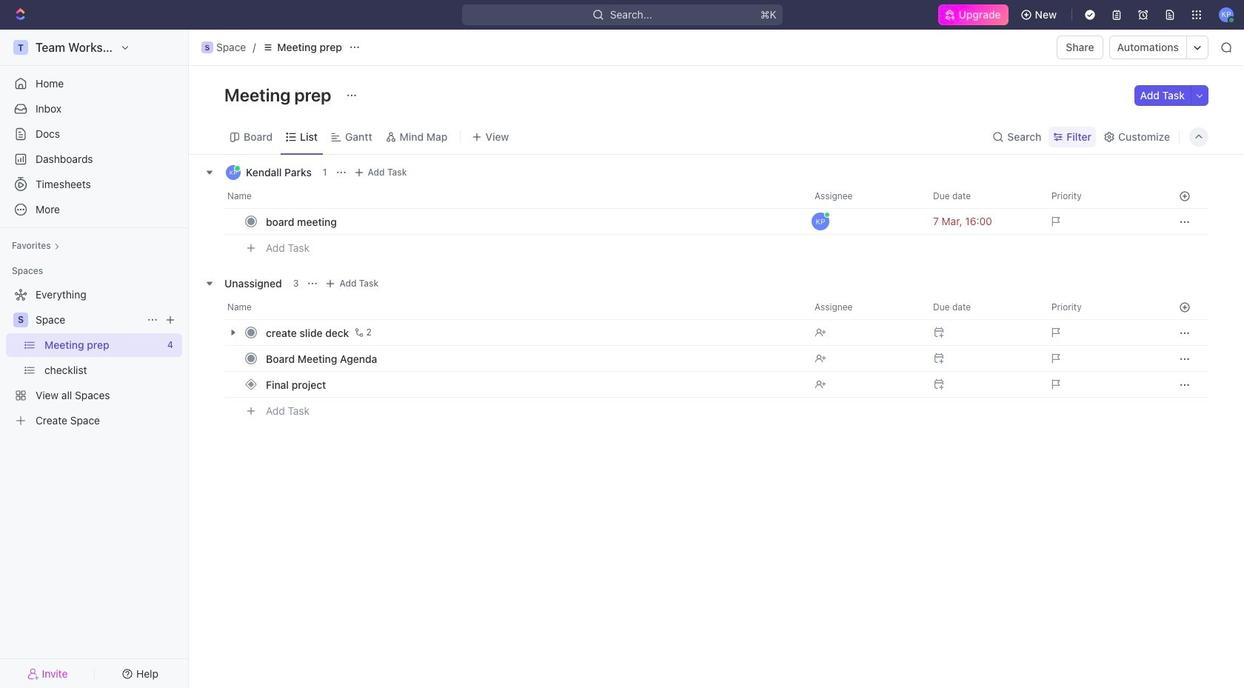 Task type: describe. For each thing, give the bounding box(es) containing it.
sidebar navigation
[[0, 30, 192, 688]]

tree inside sidebar navigation
[[6, 283, 182, 433]]

2 set priority image from the top
[[1043, 345, 1162, 372]]



Task type: locate. For each thing, give the bounding box(es) containing it.
space, , element
[[201, 41, 213, 53], [13, 313, 28, 327]]

set priority image
[[1043, 319, 1162, 346], [1043, 345, 1162, 372], [1043, 371, 1162, 398]]

1 horizontal spatial space, , element
[[201, 41, 213, 53]]

team workspace, , element
[[13, 40, 28, 55]]

space, , element inside tree
[[13, 313, 28, 327]]

tree
[[6, 283, 182, 433]]

1 vertical spatial space, , element
[[13, 313, 28, 327]]

0 horizontal spatial space, , element
[[13, 313, 28, 327]]

1 set priority image from the top
[[1043, 319, 1162, 346]]

invite user image
[[27, 667, 39, 680]]

3 set priority image from the top
[[1043, 371, 1162, 398]]

0 vertical spatial space, , element
[[201, 41, 213, 53]]



Task type: vqa. For each thing, say whether or not it's contained in the screenshot.
to within the Thank you for being a part of this journey. We can't wait to see what we will accomplish together.
no



